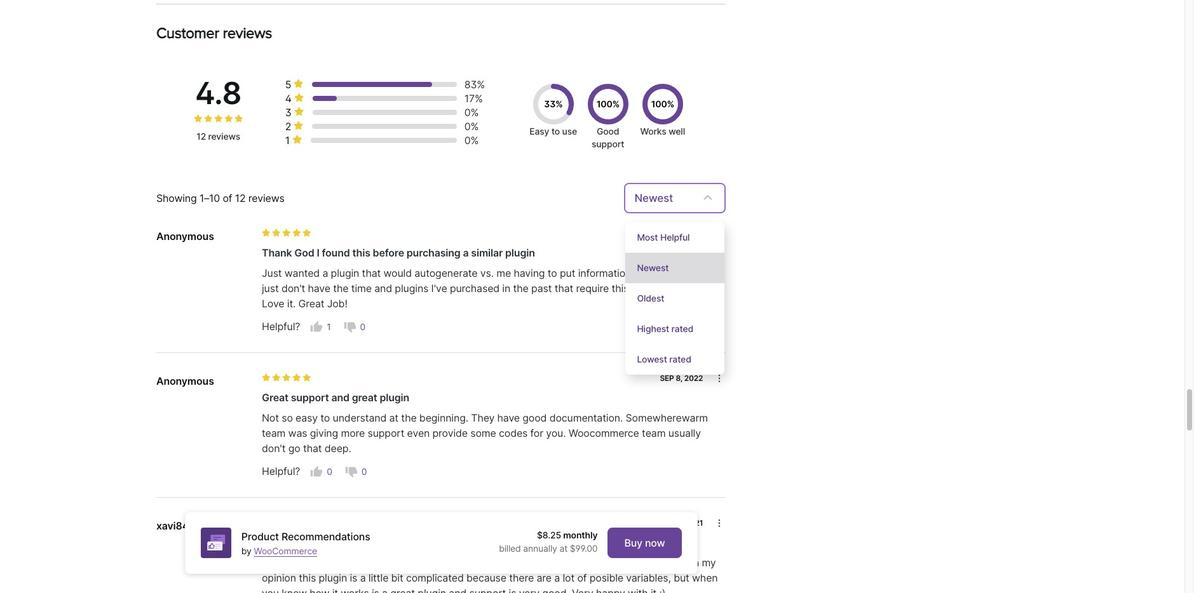 Task type: describe. For each thing, give the bounding box(es) containing it.
rate product 1 star image
[[194, 115, 203, 123]]

0 horizontal spatial of
[[223, 192, 232, 204]]

automate
[[335, 557, 380, 569]]

just
[[262, 267, 282, 279]]

my
[[702, 557, 716, 569]]

little
[[368, 572, 388, 585]]

and inside just wanted a plugin that would autogenerate vs. me having to put information per product. we just don't have the time and plugins i've purchased in the past that require this i end up not using. love it. great job!
[[374, 282, 392, 295]]

would
[[384, 267, 412, 279]]

2022 for just wanted a plugin that would autogenerate vs. me having to put information per product. we just don't have the time and plugins i've purchased in the past that require this i end up not using. love it. great job!
[[684, 229, 703, 238]]

in inside this plugin can automate very smart a lot of manual process, is very interesting and useful, in my opinion this plugin is a little bit complicated because there are a lot of posible variables, but when you know how it works is a great plugin and support is very good.   very happy with it :)
[[691, 557, 699, 569]]

support inside not so easy to understand at the beginning. they have good documentation.  somewherewarm team was giving more support even provide some codes for you. woocommerce team usually don't go that deep.
[[368, 427, 404, 440]]

rate product 3 stars image for god
[[282, 229, 291, 237]]

rate product 2 stars image for anonymous
[[272, 374, 281, 382]]

posible
[[590, 572, 623, 585]]

0 vertical spatial newest
[[634, 192, 673, 204]]

can
[[316, 557, 333, 569]]

a inside just wanted a plugin that would autogenerate vs. me having to put information per product. we just don't have the time and plugins i've purchased in the past that require this i end up not using. love it. great job!
[[322, 267, 328, 279]]

1 vertical spatial lot
[[563, 572, 575, 585]]

interesting inside this plugin can automate very smart a lot of manual process, is very interesting and useful, in my opinion this plugin is a little bit complicated because there are a lot of posible variables, but when you know how it works is a great plugin and support is very good.   very happy with it :)
[[584, 557, 634, 569]]

you
[[262, 587, 279, 594]]

a up complicated
[[436, 557, 441, 569]]

1 horizontal spatial 12
[[235, 192, 246, 204]]

none field containing newest
[[624, 183, 726, 375]]

having
[[514, 267, 545, 279]]

2
[[285, 120, 291, 133]]

plugin down complicated
[[418, 587, 446, 594]]

information
[[578, 267, 631, 279]]

plugin down can
[[319, 572, 347, 585]]

purchasing
[[407, 246, 461, 259]]

3,
[[676, 229, 682, 238]]

highest
[[637, 323, 669, 334]]

4.8
[[195, 74, 242, 112]]

thank god i found this before purchasing a similar plugin
[[262, 246, 535, 259]]

2021
[[685, 519, 703, 528]]

job!
[[327, 297, 347, 310]]

billed
[[499, 543, 521, 554]]

and up understand
[[331, 391, 350, 404]]

know
[[282, 587, 307, 594]]

2 horizontal spatial very
[[561, 557, 581, 569]]

some
[[470, 427, 496, 440]]

rated for highest rated
[[671, 323, 693, 334]]

by
[[241, 546, 251, 556]]

use
[[562, 126, 577, 137]]

customer
[[156, 24, 219, 41]]

great inside just wanted a plugin that would autogenerate vs. me having to put information per product. we just don't have the time and plugins i've purchased in the past that require this i end up not using. love it. great job!
[[298, 297, 324, 310]]

0% for 2
[[464, 120, 479, 133]]

we
[[694, 267, 709, 279]]

because
[[466, 572, 506, 585]]

3
[[285, 106, 291, 119]]

works well
[[640, 126, 685, 137]]

open options menu image
[[715, 229, 725, 239]]

1 horizontal spatial 1
[[327, 321, 331, 332]]

understand
[[333, 412, 386, 424]]

2 team from the left
[[642, 427, 666, 440]]

not so easy to understand at the beginning. they have good documentation.  somewherewarm team was giving more support even provide some codes for you. woocommerce team usually don't go that deep.
[[262, 412, 708, 455]]

don't inside just wanted a plugin that would autogenerate vs. me having to put information per product. we just don't have the time and plugins i've purchased in the past that require this i end up not using. love it. great job!
[[281, 282, 305, 295]]

easy
[[530, 126, 549, 137]]

not
[[672, 282, 687, 295]]

plugin up understand
[[380, 391, 409, 404]]

open options menu image for this plugin can automate very smart a lot of manual process, is very interesting and useful, in my opinion this plugin is a little bit complicated because there are a lot of posible variables, but when you know how it works is a great plugin and support is very good.   very happy with it :)
[[715, 519, 725, 529]]

are
[[537, 572, 552, 585]]

nov
[[658, 229, 674, 238]]

a left similar on the top
[[463, 246, 469, 259]]

showing
[[156, 192, 197, 204]]

open options menu image for not so easy to understand at the beginning. they have good documentation.  somewherewarm team was giving more support even provide some codes for you. woocommerce team usually don't go that deep.
[[715, 374, 725, 384]]

to inside not so easy to understand at the beginning. they have good documentation.  somewherewarm team was giving more support even provide some codes for you. woocommerce team usually don't go that deep.
[[320, 412, 330, 424]]

bit
[[391, 572, 403, 585]]

wanted
[[285, 267, 320, 279]]

a down little
[[382, 587, 388, 594]]

at inside the $8.25 monthly billed annually at $99.00
[[560, 543, 568, 554]]

nov 3, 2022
[[658, 229, 703, 238]]

autogenerate
[[414, 267, 478, 279]]

rate product 5 stars image for anonymous
[[303, 229, 311, 237]]

good
[[523, 412, 547, 424]]

0 vertical spatial i
[[317, 246, 319, 259]]

1 horizontal spatial that
[[362, 267, 381, 279]]

jun
[[656, 519, 672, 528]]

support down rate product 5 stars image at the left bottom
[[291, 391, 329, 404]]

newest option
[[626, 253, 725, 283]]

god
[[294, 246, 314, 259]]

newest inside option
[[637, 262, 669, 273]]

2 horizontal spatial the
[[513, 282, 529, 295]]

vote down image
[[345, 466, 358, 479]]

helpful
[[660, 232, 690, 243]]

plugin down woocommerce
[[284, 557, 313, 569]]

most helpful
[[637, 232, 690, 243]]

good
[[597, 126, 619, 137]]

annually
[[523, 543, 557, 554]]

go
[[288, 442, 300, 455]]

rated for lowest rated
[[669, 354, 691, 365]]

monthly
[[563, 530, 598, 541]]

was
[[288, 427, 307, 440]]

at inside not so easy to understand at the beginning. they have good documentation.  somewherewarm team was giving more support even provide some codes for you. woocommerce team usually don't go that deep.
[[389, 412, 398, 424]]

to inside just wanted a plugin that would autogenerate vs. me having to put information per product. we just don't have the time and plugins i've purchased in the past that require this i end up not using. love it. great job!
[[548, 267, 557, 279]]

using.
[[690, 282, 718, 295]]

rate product 5 stars image for 4.8
[[234, 115, 243, 123]]

for
[[530, 427, 543, 440]]

1 horizontal spatial this
[[352, 246, 370, 259]]

0 for understand
[[362, 467, 367, 477]]

codes
[[499, 427, 528, 440]]

this plugin can automate very smart a lot of manual process, is very interesting and useful, in my opinion this plugin is a little bit complicated because there are a lot of posible variables, but when you know how it works is a great plugin and support is very good.   very happy with it :)
[[262, 557, 718, 594]]

rate product 5 stars image
[[303, 374, 311, 382]]

5 stars, 83% of reviews element
[[285, 77, 306, 91]]

rate product 1 star image for thank god i found this before purchasing a similar plugin
[[262, 229, 271, 237]]

0% for 1
[[464, 134, 479, 147]]

works
[[341, 587, 369, 594]]

complicated
[[406, 572, 464, 585]]

have inside not so easy to understand at the beginning. they have good documentation.  somewherewarm team was giving more support even provide some codes for you. woocommerce team usually don't go that deep.
[[497, 412, 520, 424]]

vote up image for just
[[310, 321, 323, 334]]

rate product 4 stars image for support
[[292, 374, 301, 382]]

variables,
[[626, 572, 671, 585]]

recommendations
[[281, 530, 370, 543]]

vote up image for more
[[310, 466, 323, 479]]

manual
[[471, 557, 505, 569]]

documentation.
[[549, 412, 623, 424]]

highest rated
[[637, 323, 693, 334]]

great inside this plugin can automate very smart a lot of manual process, is very interesting and useful, in my opinion this plugin is a little bit complicated because there are a lot of posible variables, but when you know how it works is a great plugin and support is very good.   very happy with it :)
[[390, 587, 415, 594]]

16,
[[673, 519, 684, 528]]

there
[[509, 572, 534, 585]]

1 star, 0% of reviews element
[[285, 133, 305, 147]]

that inside not so easy to understand at the beginning. they have good documentation.  somewherewarm team was giving more support even provide some codes for you. woocommerce team usually don't go that deep.
[[303, 442, 322, 455]]

0 horizontal spatial very
[[383, 557, 403, 569]]

end
[[637, 282, 655, 295]]

very inside this plugin can automate very smart a lot of manual process, is very interesting and useful, in my opinion this plugin is a little bit complicated because there are a lot of posible variables, but when you know how it works is a great plugin and support is very good.   very happy with it :)
[[572, 587, 593, 594]]

0 horizontal spatial interesting
[[352, 536, 404, 549]]

plugin up 'smart'
[[407, 536, 436, 549]]

oldest
[[637, 293, 664, 304]]

list box containing most helpful
[[626, 222, 725, 375]]

and down complicated
[[449, 587, 467, 594]]

highest rated option
[[626, 314, 725, 344]]

most
[[637, 232, 658, 243]]

don't inside not so easy to understand at the beginning. they have good documentation.  somewherewarm team was giving more support even provide some codes for you. woocommerce team usually don't go that deep.
[[262, 442, 286, 455]]

0 horizontal spatial the
[[333, 282, 349, 295]]

1 vertical spatial of
[[459, 557, 468, 569]]

so
[[282, 412, 293, 424]]

is up "are" on the left of page
[[551, 557, 558, 569]]

the inside not so easy to understand at the beginning. they have good documentation.  somewherewarm team was giving more support even provide some codes for you. woocommerce team usually don't go that deep.
[[401, 412, 417, 424]]

is down there
[[509, 587, 516, 594]]



Task type: locate. For each thing, give the bounding box(es) containing it.
and up variables,
[[637, 557, 654, 569]]

vs.
[[480, 267, 494, 279]]

put
[[560, 267, 575, 279]]

1 horizontal spatial very
[[519, 587, 540, 594]]

that down put
[[555, 282, 573, 295]]

and up can
[[332, 536, 350, 549]]

2 rate product 4 stars image from the top
[[292, 374, 301, 382]]

rate product 4 stars image for god
[[292, 229, 301, 237]]

helpful? for just wanted a plugin that would autogenerate vs. me having to put information per product. we just don't have the time and plugins i've purchased in the past that require this i end up not using. love it. great job!
[[262, 320, 300, 333]]

1 vertical spatial to
[[548, 267, 557, 279]]

1 vertical spatial this
[[612, 282, 629, 295]]

rate product 1 star image
[[262, 229, 271, 237], [262, 374, 271, 382]]

oldest option
[[626, 283, 725, 314]]

2 vertical spatial 0%
[[464, 134, 479, 147]]

2 2022 from the top
[[684, 374, 703, 383]]

vote up image left vote down icon
[[310, 466, 323, 479]]

support down good
[[592, 139, 624, 149]]

plugin up having
[[505, 246, 535, 259]]

2022 right 8,
[[684, 374, 703, 383]]

rate product 2 stars image right rate product 1 star image at top left
[[204, 115, 213, 123]]

buy now link
[[608, 528, 682, 559]]

lowest rated option
[[626, 344, 725, 375]]

found
[[322, 246, 350, 259]]

and
[[374, 282, 392, 295], [331, 391, 350, 404], [332, 536, 350, 549], [637, 557, 654, 569], [449, 587, 467, 594]]

opinion
[[262, 572, 296, 585]]

i inside just wanted a plugin that would autogenerate vs. me having to put information per product. we just don't have the time and plugins i've purchased in the past that require this i end up not using. love it. great job!
[[632, 282, 634, 295]]

2 vote up image from the top
[[310, 466, 323, 479]]

2 vertical spatial of
[[577, 572, 587, 585]]

4 stars, 17% of reviews element
[[285, 91, 307, 105]]

2 vertical spatial to
[[320, 412, 330, 424]]

1 vertical spatial newest
[[637, 262, 669, 273]]

0 horizontal spatial great
[[352, 391, 377, 404]]

2 vertical spatial reviews
[[248, 192, 284, 204]]

1 vertical spatial reviews
[[208, 131, 240, 142]]

of left manual
[[459, 557, 468, 569]]

lowest
[[637, 354, 667, 365]]

0 vertical spatial rate product 2 stars image
[[204, 115, 213, 123]]

support down because
[[469, 587, 506, 594]]

rate product 5 stars image
[[234, 115, 243, 123], [303, 229, 311, 237]]

2 rate product 1 star image from the top
[[262, 374, 271, 382]]

0 horizontal spatial in
[[502, 282, 510, 295]]

0 horizontal spatial lot
[[444, 557, 456, 569]]

0 vertical spatial rate product 1 star image
[[262, 229, 271, 237]]

1 horizontal spatial lot
[[563, 572, 575, 585]]

0 vertical spatial vote up image
[[310, 321, 323, 334]]

is down little
[[372, 587, 379, 594]]

is up works
[[350, 572, 357, 585]]

that up time
[[362, 267, 381, 279]]

anonymous for great support and great plugin
[[156, 375, 214, 388]]

rate product 1 star image left rate product 2 stars icon at the top of page
[[262, 229, 271, 237]]

0 vertical spatial that
[[362, 267, 381, 279]]

2 stars, 0% of reviews element
[[285, 119, 306, 133]]

helpful? down love
[[262, 320, 300, 333]]

1–10
[[199, 192, 220, 204]]

2022 right 3,
[[684, 229, 703, 238]]

a down found
[[322, 267, 328, 279]]

have up codes
[[497, 412, 520, 424]]

1 rate product 1 star image from the top
[[262, 229, 271, 237]]

0 vertical spatial interesting
[[352, 536, 404, 549]]

most helpful option
[[626, 222, 725, 253]]

the down having
[[513, 282, 529, 295]]

0 vertical spatial reviews
[[223, 24, 272, 41]]

similar
[[471, 246, 503, 259]]

usually
[[668, 427, 701, 440]]

0 vertical spatial lot
[[444, 557, 456, 569]]

2 vertical spatial that
[[303, 442, 322, 455]]

2 horizontal spatial this
[[612, 282, 629, 295]]

newest up nov
[[634, 192, 673, 204]]

in left my
[[691, 557, 699, 569]]

1 horizontal spatial great
[[390, 587, 415, 594]]

plugins
[[395, 282, 429, 295]]

lot up 'good.'
[[563, 572, 575, 585]]

0 horizontal spatial at
[[389, 412, 398, 424]]

rate product 4 stars image left rate product 5 stars image at the left bottom
[[292, 374, 301, 382]]

the
[[333, 282, 349, 295], [513, 282, 529, 295], [401, 412, 417, 424]]

2022 for not so easy to understand at the beginning. they have good documentation.  somewherewarm team was giving more support even provide some codes for you. woocommerce team usually don't go that deep.
[[684, 374, 703, 383]]

to left use
[[552, 126, 560, 137]]

time
[[351, 282, 372, 295]]

0 vertical spatial 1
[[285, 134, 290, 147]]

open options menu image right sep 8, 2022
[[715, 374, 725, 384]]

process,
[[508, 557, 548, 569]]

1 horizontal spatial great
[[298, 297, 324, 310]]

at down $8.25
[[560, 543, 568, 554]]

this inside this plugin can automate very smart a lot of manual process, is very interesting and useful, in my opinion this plugin is a little bit complicated because there are a lot of posible variables, but when you know how it works is a great plugin and support is very good.   very happy with it :)
[[299, 572, 316, 585]]

in down me
[[502, 282, 510, 295]]

0 horizontal spatial rate product 2 stars image
[[204, 115, 213, 123]]

good.
[[542, 587, 569, 594]]

1 horizontal spatial of
[[459, 557, 468, 569]]

1 helpful? from the top
[[262, 320, 300, 333]]

a up works
[[360, 572, 366, 585]]

great
[[352, 391, 377, 404], [390, 587, 415, 594]]

useful,
[[657, 557, 688, 569]]

1 vertical spatial at
[[560, 543, 568, 554]]

1 vertical spatial rated
[[669, 354, 691, 365]]

0 vertical spatial 2022
[[684, 229, 703, 238]]

this up how
[[299, 572, 316, 585]]

rated up 8,
[[669, 354, 691, 365]]

woocommerce
[[569, 427, 639, 440]]

before
[[373, 246, 404, 259]]

2 horizontal spatial of
[[577, 572, 587, 585]]

purchased
[[450, 282, 500, 295]]

very up this
[[262, 536, 284, 549]]

woocommerce link
[[254, 546, 317, 556]]

rated
[[671, 323, 693, 334], [669, 354, 691, 365]]

very effective and interesting plugin
[[262, 536, 436, 549]]

1 2022 from the top
[[684, 229, 703, 238]]

0 vertical spatial helpful?
[[262, 320, 300, 333]]

deep.
[[325, 442, 351, 455]]

0 horizontal spatial it
[[332, 587, 338, 594]]

0 right vote down image
[[360, 321, 366, 332]]

$8.25 monthly billed annually at $99.00
[[497, 530, 598, 554]]

1 rate product 4 stars image from the top
[[292, 229, 301, 237]]

very
[[383, 557, 403, 569], [561, 557, 581, 569], [519, 587, 540, 594]]

1 it from the left
[[332, 587, 338, 594]]

12 down rate product 1 star image at top left
[[197, 131, 206, 142]]

support down understand
[[368, 427, 404, 440]]

interesting up the posible
[[584, 557, 634, 569]]

don't up it.
[[281, 282, 305, 295]]

1 vertical spatial 0%
[[464, 120, 479, 133]]

1 horizontal spatial team
[[642, 427, 666, 440]]

it left the :) at the right of the page
[[651, 587, 657, 594]]

rate product 1 star image for great support and great plugin
[[262, 374, 271, 382]]

rate product 4 stars image right rate product 2 stars icon at the top of page
[[292, 229, 301, 237]]

0 horizontal spatial 12
[[197, 131, 206, 142]]

1 horizontal spatial interesting
[[584, 557, 634, 569]]

very down there
[[519, 587, 540, 594]]

rate product 5 stars image up god
[[303, 229, 311, 237]]

xavi845
[[156, 520, 195, 533]]

this right found
[[352, 246, 370, 259]]

don't left go
[[262, 442, 286, 455]]

very down $99.00
[[561, 557, 581, 569]]

this down "information"
[[612, 282, 629, 295]]

rated inside option
[[669, 354, 691, 365]]

to
[[552, 126, 560, 137], [548, 267, 557, 279], [320, 412, 330, 424]]

1 horizontal spatial very
[[572, 587, 593, 594]]

team down not
[[262, 427, 286, 440]]

vote down image
[[344, 321, 356, 334]]

0% for 3
[[464, 106, 479, 119]]

0 vertical spatial of
[[223, 192, 232, 204]]

0 vertical spatial have
[[308, 282, 330, 295]]

0 horizontal spatial great
[[262, 391, 288, 404]]

sep 8, 2022
[[660, 374, 703, 383]]

0 vertical spatial to
[[552, 126, 560, 137]]

that right go
[[303, 442, 322, 455]]

1 horizontal spatial the
[[401, 412, 417, 424]]

1 vertical spatial that
[[555, 282, 573, 295]]

1 vertical spatial anonymous
[[156, 375, 214, 388]]

5
[[285, 78, 291, 91]]

that
[[362, 267, 381, 279], [555, 282, 573, 295], [303, 442, 322, 455]]

anonymous for thank god i found this before purchasing a similar plugin
[[156, 230, 214, 243]]

at right understand
[[389, 412, 398, 424]]

team down somewherewarm at the right
[[642, 427, 666, 440]]

vote up image
[[310, 321, 323, 334], [310, 466, 323, 479]]

very down the posible
[[572, 587, 593, 594]]

0 vertical spatial don't
[[281, 282, 305, 295]]

1 vertical spatial 1
[[327, 321, 331, 332]]

rate product 3 stars image left rate product 5 stars image at the left bottom
[[282, 374, 291, 382]]

rate product 3 stars image
[[214, 115, 223, 123], [282, 229, 291, 237], [282, 374, 291, 382]]

1 vertical spatial rate product 2 stars image
[[272, 374, 281, 382]]

rate product 3 stars image for support
[[282, 374, 291, 382]]

12 right 1–10
[[235, 192, 246, 204]]

$99.00
[[570, 543, 598, 554]]

0 left vote down icon
[[327, 467, 332, 477]]

0 horizontal spatial very
[[262, 536, 284, 549]]

past
[[531, 282, 552, 295]]

interesting up automate
[[352, 536, 404, 549]]

1 vertical spatial have
[[497, 412, 520, 424]]

have down wanted
[[308, 282, 330, 295]]

rate product 2 stars image for 4.8
[[204, 115, 213, 123]]

in inside just wanted a plugin that would autogenerate vs. me having to put information per product. we just don't have the time and plugins i've purchased in the past that require this i end up not using. love it. great job!
[[502, 282, 510, 295]]

they
[[471, 412, 495, 424]]

2 helpful? from the top
[[262, 465, 300, 478]]

i left end
[[632, 282, 634, 295]]

1 horizontal spatial rate product 5 stars image
[[303, 229, 311, 237]]

up
[[657, 282, 669, 295]]

open options menu image right 2021
[[715, 519, 725, 529]]

me
[[497, 267, 511, 279]]

very up bit on the left of the page
[[383, 557, 403, 569]]

0 horizontal spatial i
[[317, 246, 319, 259]]

reviews for customer reviews
[[223, 24, 272, 41]]

2 0% from the top
[[464, 120, 479, 133]]

rate product 5 stars image right rate product 4 stars image
[[234, 115, 243, 123]]

0 vertical spatial at
[[389, 412, 398, 424]]

product.
[[652, 267, 692, 279]]

plugin inside just wanted a plugin that would autogenerate vs. me having to put information per product. we just don't have the time and plugins i've purchased in the past that require this i end up not using. love it. great job!
[[331, 267, 359, 279]]

of right 1–10
[[223, 192, 232, 204]]

beginning.
[[419, 412, 468, 424]]

0 vertical spatial rate product 5 stars image
[[234, 115, 243, 123]]

1 vertical spatial helpful?
[[262, 465, 300, 478]]

1 left vote down image
[[327, 321, 331, 332]]

effective
[[287, 536, 329, 549]]

well
[[669, 126, 685, 137]]

don't
[[281, 282, 305, 295], [262, 442, 286, 455]]

0 horizontal spatial have
[[308, 282, 330, 295]]

to left put
[[548, 267, 557, 279]]

rate product 3 stars image right rate product 2 stars icon at the top of page
[[282, 229, 291, 237]]

2 horizontal spatial that
[[555, 282, 573, 295]]

easy to use
[[530, 126, 577, 137]]

just
[[262, 282, 279, 295]]

17%
[[464, 92, 483, 105]]

have
[[308, 282, 330, 295], [497, 412, 520, 424]]

great up understand
[[352, 391, 377, 404]]

0 vertical spatial this
[[352, 246, 370, 259]]

rate product 2 stars image left rate product 5 stars image at the left bottom
[[272, 374, 281, 382]]

1 vertical spatial vote up image
[[310, 466, 323, 479]]

newest up end
[[637, 262, 669, 273]]

vote up image left vote down image
[[310, 321, 323, 334]]

but
[[674, 572, 689, 585]]

support
[[592, 139, 624, 149], [291, 391, 329, 404], [368, 427, 404, 440], [469, 587, 506, 594]]

0
[[360, 321, 366, 332], [327, 467, 332, 477], [362, 467, 367, 477]]

i right god
[[317, 246, 319, 259]]

1 vertical spatial great
[[262, 391, 288, 404]]

1 team from the left
[[262, 427, 286, 440]]

rate product 4 stars image
[[292, 229, 301, 237], [292, 374, 301, 382]]

this inside just wanted a plugin that would autogenerate vs. me having to put information per product. we just don't have the time and plugins i've purchased in the past that require this i end up not using. love it. great job!
[[612, 282, 629, 295]]

rate product 2 stars image
[[204, 115, 213, 123], [272, 374, 281, 382]]

1 vertical spatial open options menu image
[[715, 519, 725, 529]]

1 vertical spatial great
[[390, 587, 415, 594]]

reviews for 12 reviews
[[208, 131, 240, 142]]

have inside just wanted a plugin that would autogenerate vs. me having to put information per product. we just don't have the time and plugins i've purchased in the past that require this i end up not using. love it. great job!
[[308, 282, 330, 295]]

0 for that
[[360, 321, 366, 332]]

great up not
[[262, 391, 288, 404]]

great right it.
[[298, 297, 324, 310]]

1 vertical spatial interesting
[[584, 557, 634, 569]]

customer reviews
[[156, 24, 272, 41]]

open options menu image
[[715, 374, 725, 384], [715, 519, 725, 529]]

list box
[[626, 222, 725, 375]]

1 vertical spatial rate product 3 stars image
[[282, 229, 291, 237]]

showing 1–10 of 12 reviews
[[156, 192, 284, 204]]

angle down image
[[701, 190, 716, 206]]

0 vertical spatial 0%
[[464, 106, 479, 119]]

rated inside option
[[671, 323, 693, 334]]

reviews up rate product 2 stars icon at the top of page
[[248, 192, 284, 204]]

helpful? down go
[[262, 465, 300, 478]]

buy
[[624, 537, 642, 550]]

0 right vote down icon
[[362, 467, 367, 477]]

1 vertical spatial 2022
[[684, 374, 703, 383]]

helpful? for not so easy to understand at the beginning. they have good documentation.  somewherewarm team was giving more support even provide some codes for you. woocommerce team usually don't go that deep.
[[262, 465, 300, 478]]

1 horizontal spatial at
[[560, 543, 568, 554]]

None field
[[624, 183, 726, 375]]

1 0% from the top
[[464, 106, 479, 119]]

1 horizontal spatial in
[[691, 557, 699, 569]]

rate product 3 stars image for 1–10
[[214, 115, 223, 123]]

1 horizontal spatial have
[[497, 412, 520, 424]]

reviews right customer
[[223, 24, 272, 41]]

0 vertical spatial very
[[262, 536, 284, 549]]

to up giving at bottom
[[320, 412, 330, 424]]

0 vertical spatial rate product 3 stars image
[[214, 115, 223, 123]]

0 vertical spatial rate product 4 stars image
[[292, 229, 301, 237]]

and down would
[[374, 282, 392, 295]]

love
[[262, 297, 284, 310]]

this
[[262, 557, 282, 569]]

support inside this plugin can automate very smart a lot of manual process, is very interesting and useful, in my opinion this plugin is a little bit complicated because there are a lot of posible variables, but when you know how it works is a great plugin and support is very good.   very happy with it :)
[[469, 587, 506, 594]]

1 open options menu image from the top
[[715, 374, 725, 384]]

1 vertical spatial rate product 4 stars image
[[292, 374, 301, 382]]

it right how
[[332, 587, 338, 594]]

0 vertical spatial great
[[352, 391, 377, 404]]

3 0% from the top
[[464, 134, 479, 147]]

2 it from the left
[[651, 587, 657, 594]]

1 vertical spatial 12
[[235, 192, 246, 204]]

rate product 1 star image up not
[[262, 374, 271, 382]]

0 vertical spatial in
[[502, 282, 510, 295]]

0 horizontal spatial rate product 5 stars image
[[234, 115, 243, 123]]

easy
[[296, 412, 318, 424]]

giving
[[310, 427, 338, 440]]

how
[[310, 587, 329, 594]]

0 horizontal spatial that
[[303, 442, 322, 455]]

2 open options menu image from the top
[[715, 519, 725, 529]]

0 vertical spatial open options menu image
[[715, 374, 725, 384]]

this
[[352, 246, 370, 259], [612, 282, 629, 295], [299, 572, 316, 585]]

1 horizontal spatial i
[[632, 282, 634, 295]]

rate product 3 stars image left rate product 4 stars image
[[214, 115, 223, 123]]

1 inside 'element'
[[285, 134, 290, 147]]

1 vertical spatial rate product 5 stars image
[[303, 229, 311, 237]]

1 vertical spatial i
[[632, 282, 634, 295]]

buy now
[[624, 537, 665, 550]]

1 vote up image from the top
[[310, 321, 323, 334]]

a up 'good.'
[[554, 572, 560, 585]]

1 horizontal spatial it
[[651, 587, 657, 594]]

rate product 2 stars image
[[272, 229, 281, 237]]

rate product 4 stars image
[[224, 115, 233, 123]]

product
[[241, 530, 279, 543]]

2 anonymous from the top
[[156, 375, 214, 388]]

the up even
[[401, 412, 417, 424]]

of left the posible
[[577, 572, 587, 585]]

just wanted a plugin that would autogenerate vs. me having to put information per product. we just don't have the time and plugins i've purchased in the past that require this i end up not using. love it. great job!
[[262, 267, 718, 310]]

:)
[[659, 587, 666, 594]]

great down bit on the left of the page
[[390, 587, 415, 594]]

1 down 2 at the top left of the page
[[285, 134, 290, 147]]

plugin
[[505, 246, 535, 259], [331, 267, 359, 279], [380, 391, 409, 404], [407, 536, 436, 549], [284, 557, 313, 569], [319, 572, 347, 585], [418, 587, 446, 594]]

0 horizontal spatial team
[[262, 427, 286, 440]]

0 vertical spatial great
[[298, 297, 324, 310]]

you.
[[546, 427, 566, 440]]

plugin down found
[[331, 267, 359, 279]]

1 anonymous from the top
[[156, 230, 214, 243]]

lot up complicated
[[444, 557, 456, 569]]

rated right highest
[[671, 323, 693, 334]]

with
[[628, 587, 648, 594]]

works
[[640, 126, 666, 137]]

3 stars, 0% of reviews element
[[285, 105, 307, 119]]

very
[[262, 536, 284, 549], [572, 587, 593, 594]]

0 vertical spatial anonymous
[[156, 230, 214, 243]]

i've
[[431, 282, 447, 295]]

the up the job!
[[333, 282, 349, 295]]



Task type: vqa. For each thing, say whether or not it's contained in the screenshot.
time
yes



